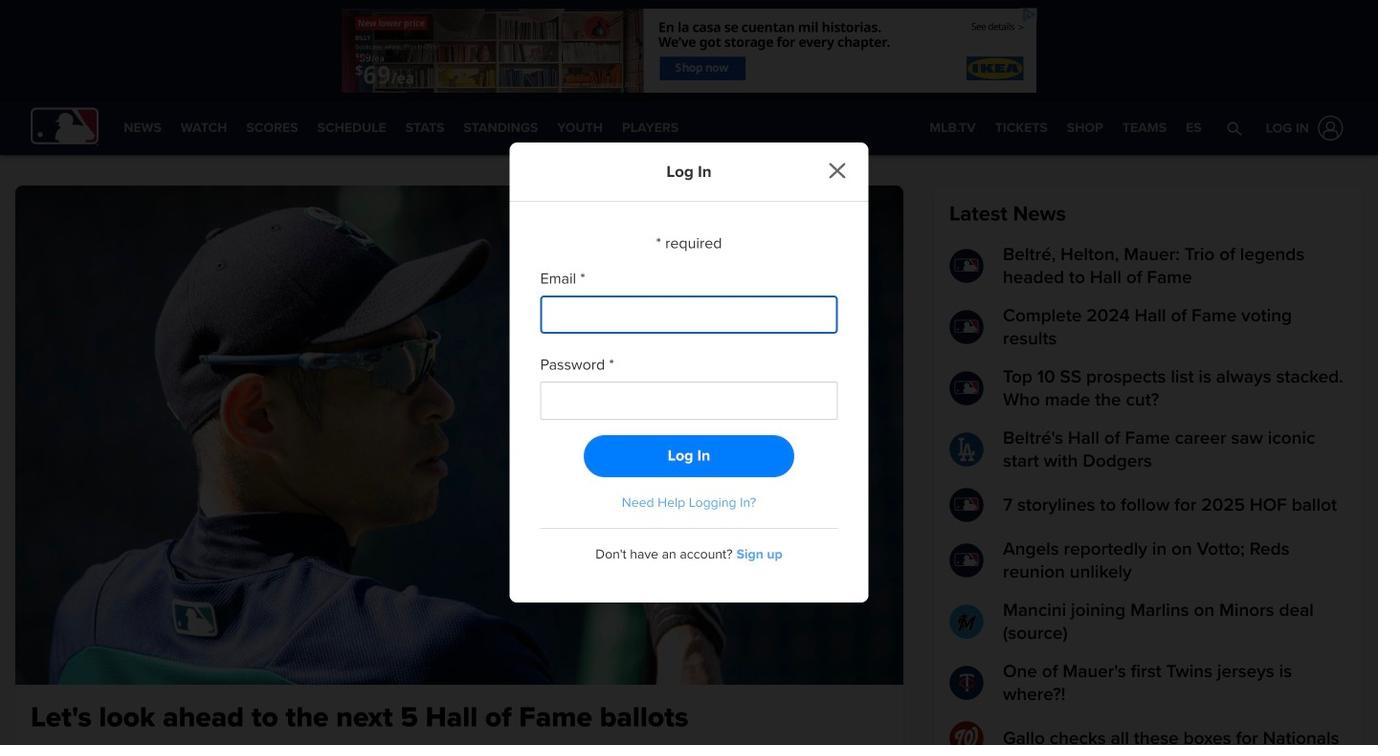 Task type: describe. For each thing, give the bounding box(es) containing it.
2 mlb image from the top
[[949, 371, 984, 406]]

log in image
[[1314, 111, 1347, 145]]

mlb image
[[949, 249, 984, 283]]

marlins image
[[949, 605, 984, 639]]

top navigation element
[[0, 101, 1378, 155]]

secondary navigation element
[[114, 101, 688, 155]]

twins image
[[949, 666, 984, 701]]

close image
[[829, 162, 846, 179]]



Task type: locate. For each thing, give the bounding box(es) containing it.
None text field
[[540, 296, 838, 334]]

4 mlb image from the top
[[949, 544, 984, 578]]

mlb image down dodgers image
[[949, 488, 984, 523]]

major league baseball image
[[31, 108, 99, 146]]

3 mlb image from the top
[[949, 488, 984, 523]]

mlb image up marlins 'image'
[[949, 544, 984, 578]]

mlb image
[[949, 310, 984, 345], [949, 371, 984, 406], [949, 488, 984, 523], [949, 544, 984, 578]]

None submit
[[584, 435, 794, 478]]

search image
[[1227, 121, 1242, 136]]

dodgers image
[[949, 433, 984, 467]]

nationals image
[[949, 722, 984, 745]]

advertisement element
[[341, 8, 1037, 94]]

mlb image up dodgers image
[[949, 371, 984, 406]]

mlb image down mlb image
[[949, 310, 984, 345]]

dialog
[[0, 0, 1378, 745]]

None password field
[[540, 382, 838, 420]]

1 mlb image from the top
[[949, 310, 984, 345]]

let's look ahead to the next 5 hall of fame ballots image
[[15, 186, 903, 685]]



Task type: vqa. For each thing, say whether or not it's contained in the screenshot.
submit
yes



